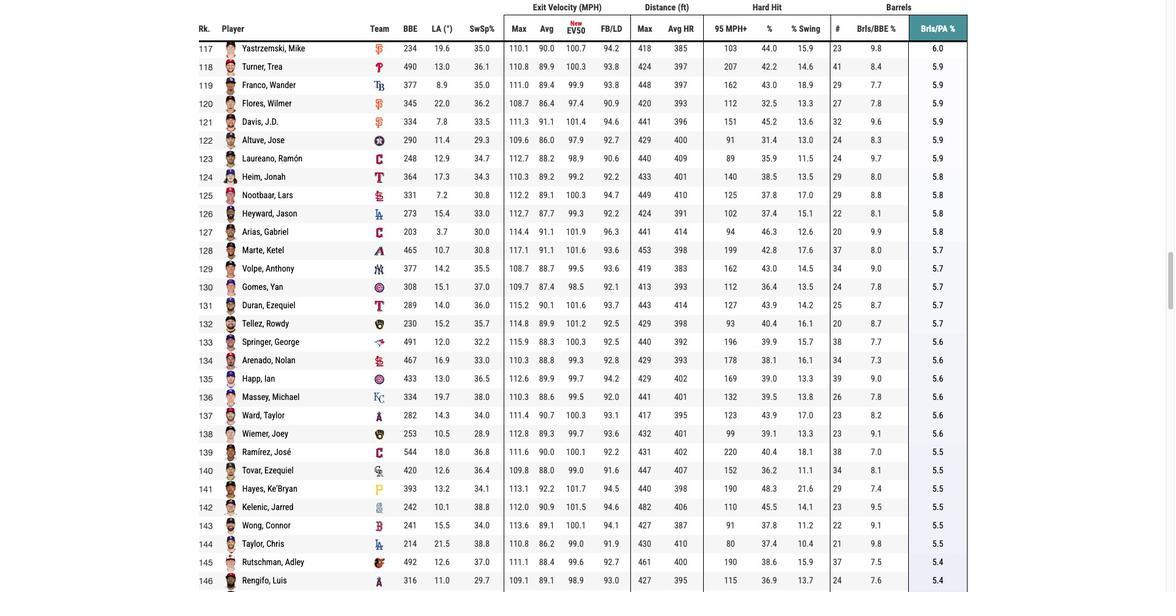 Task type: locate. For each thing, give the bounding box(es) containing it.
99.7 for 89.3
[[568, 429, 584, 439]]

10.1
[[434, 503, 450, 513]]

429 down 443
[[638, 319, 651, 329]]

1 162 from the top
[[724, 80, 737, 91]]

37.0 down 35.5
[[474, 282, 490, 293]]

34 for 16.1
[[833, 356, 842, 366]]

0 vertical spatial 91
[[726, 135, 735, 146]]

112 for 36.4
[[724, 282, 737, 293]]

414 down 391
[[674, 227, 687, 238]]

1 vertical spatial 162
[[724, 264, 737, 274]]

334 up 282
[[404, 392, 417, 403]]

2 440 from the top
[[638, 337, 651, 348]]

1 vertical spatial 99.5
[[568, 392, 584, 403]]

ezequiel up ke'bryan
[[264, 466, 294, 476]]

14.6
[[798, 62, 813, 72]]

1 vertical spatial 9.8
[[871, 539, 882, 550]]

0 vertical spatial 101.6
[[566, 245, 586, 256]]

43.0 for 18.9
[[762, 80, 777, 91]]

35.7
[[474, 319, 490, 329]]

377
[[404, 80, 417, 91], [404, 264, 417, 274]]

1 vertical spatial 433
[[404, 374, 417, 384]]

6.0 for 9.8
[[932, 44, 943, 54]]

1 23 from the top
[[833, 25, 842, 36]]

0 horizontal spatial 127
[[199, 228, 213, 238]]

91.1
[[539, 117, 554, 127], [539, 227, 554, 238], [539, 245, 554, 256]]

37.0 up 29.7 on the bottom
[[474, 558, 490, 568]]

0 vertical spatial 162
[[724, 80, 737, 91]]

140 down 139
[[199, 467, 213, 476]]

88.8
[[539, 356, 554, 366]]

433 up 449
[[638, 172, 651, 182]]

110.8 down the 110.1 at the left top
[[509, 62, 529, 72]]

1 vertical spatial 99.7
[[568, 429, 584, 439]]

33.5
[[474, 117, 490, 127]]

avg down 87.9 on the left of page
[[540, 24, 554, 34]]

364
[[404, 172, 417, 182]]

115
[[724, 576, 737, 586]]

0 vertical spatial 8.7
[[871, 301, 882, 311]]

91.9
[[604, 539, 619, 550]]

%
[[767, 24, 772, 34], [791, 24, 797, 34], [890, 24, 896, 34], [950, 24, 955, 34]]

99.0 up 99.6
[[568, 539, 584, 550]]

0 vertical spatial 34.0
[[474, 411, 490, 421]]

9.0
[[871, 264, 882, 274], [871, 374, 882, 384]]

5.4 for 7.5
[[932, 558, 943, 568]]

0 vertical spatial 90.9
[[604, 99, 619, 109]]

0 vertical spatial 9.8
[[871, 44, 882, 54]]

32.2
[[474, 337, 490, 348]]

1 334 from the top
[[404, 117, 417, 127]]

1 vertical spatial 9.0
[[871, 374, 882, 384]]

3 5.7 from the top
[[932, 282, 943, 293]]

2 13.3 from the top
[[798, 374, 813, 384]]

6 5.6 from the top
[[932, 429, 943, 439]]

1 5.7 from the top
[[932, 245, 943, 256]]

3 6.0 from the top
[[932, 44, 943, 54]]

1 vertical spatial 334
[[404, 392, 417, 403]]

1 43.9 from the top
[[762, 301, 777, 311]]

111.4 left exit
[[509, 7, 529, 17]]

110.3 up 112.2
[[509, 172, 529, 182]]

rowdy
[[266, 319, 289, 329]]

2 99.0 from the top
[[568, 539, 584, 550]]

1 8.0 from the top
[[871, 172, 882, 182]]

heyward, jason link
[[242, 209, 297, 219]]

3 89.9 from the top
[[539, 374, 554, 384]]

2 9.8 from the top
[[871, 539, 882, 550]]

37.0 for 109.7
[[474, 282, 490, 293]]

1 24 from the top
[[833, 135, 842, 146]]

90.0 down '89.3'
[[539, 447, 554, 458]]

16.1 up 15.7
[[798, 319, 813, 329]]

0 vertical spatial 89.1
[[539, 190, 554, 201]]

12.6 for 92.7
[[434, 558, 450, 568]]

3 440 from the top
[[638, 484, 651, 495]]

91.1 down 87.7
[[539, 227, 554, 238]]

14.3
[[434, 411, 450, 421]]

40.4 for 16.1
[[762, 319, 777, 329]]

125 up the "102"
[[724, 190, 737, 201]]

1 vertical spatial 40.4
[[762, 447, 777, 458]]

24 down 32 at the top
[[833, 135, 842, 146]]

89.9 for 114.8
[[539, 319, 554, 329]]

8.0 for 37
[[871, 245, 882, 256]]

37 right 17.6
[[833, 245, 842, 256]]

7.5
[[871, 558, 882, 568]]

2 37.4 from the top
[[762, 539, 777, 550]]

1 13.3 from the top
[[798, 99, 813, 109]]

108.7 up 111.3
[[509, 99, 529, 109]]

1 429 from the top
[[638, 135, 651, 146]]

397 down 385 at the top of page
[[674, 62, 687, 72]]

89.1 up 87.7
[[539, 190, 554, 201]]

30.8 down 34.3
[[474, 190, 490, 201]]

37.4 up 46.3
[[762, 209, 777, 219]]

397 for 448
[[674, 80, 687, 91]]

(mph)
[[579, 3, 602, 13]]

13.3 for 23
[[798, 429, 813, 439]]

30.8
[[474, 190, 490, 201], [474, 245, 490, 256]]

2 398 from the top
[[674, 319, 687, 329]]

37.8 for 11.2
[[762, 521, 777, 531]]

397 right 448
[[674, 80, 687, 91]]

377 up 308
[[404, 264, 417, 274]]

37 for 17.6
[[833, 245, 842, 256]]

424 for 93.8
[[638, 62, 651, 72]]

2 vertical spatial 93.6
[[604, 429, 619, 439]]

141
[[199, 485, 213, 495]]

ramírez, josé
[[242, 447, 291, 458]]

2 441 from the top
[[638, 227, 651, 238]]

0 vertical spatial 123
[[199, 154, 213, 164]]

1 397 from the top
[[674, 62, 687, 72]]

36.2 up 33.5
[[474, 99, 490, 109]]

franco, wander
[[242, 80, 296, 91]]

0 vertical spatial 8.0
[[871, 172, 882, 182]]

1 108.7 from the top
[[509, 99, 529, 109]]

franco,
[[242, 80, 268, 91]]

6 5.9 from the top
[[932, 154, 943, 164]]

14.2
[[434, 264, 450, 274], [798, 301, 813, 311]]

94.2 up 92.0
[[604, 374, 619, 384]]

94.6 up 94.1
[[604, 503, 619, 513]]

1 vertical spatial 100.1
[[566, 521, 586, 531]]

440 left 392
[[638, 337, 651, 348]]

1 vertical spatial 94.2
[[604, 374, 619, 384]]

190 for 48.3
[[724, 484, 737, 495]]

111.0 up the 110.1 at the left top
[[509, 25, 529, 36]]

2 111.0 from the top
[[509, 80, 529, 91]]

1 9.1 from the top
[[871, 429, 882, 439]]

400 for 461
[[674, 558, 687, 568]]

2 7.7 from the top
[[871, 337, 882, 348]]

2 37.8 from the top
[[762, 521, 777, 531]]

8.0 for 29
[[871, 172, 882, 182]]

2 37.0 from the top
[[474, 558, 490, 568]]

1 vertical spatial 91
[[726, 521, 735, 531]]

0 vertical spatial 11.1
[[869, 7, 884, 17]]

431
[[638, 447, 651, 458]]

2 vertical spatial 13.0
[[434, 374, 450, 384]]

132 up 133
[[199, 320, 213, 330]]

1 vertical spatial 427
[[638, 576, 651, 586]]

8.7 right the 25
[[871, 301, 882, 311]]

101.6 for 90.1
[[566, 301, 586, 311]]

6 5.5 from the top
[[932, 539, 943, 550]]

1 vertical spatial 94.6
[[604, 503, 619, 513]]

36.2 up 48.3
[[762, 466, 777, 476]]

4 29 from the top
[[833, 484, 842, 495]]

9.0 down 7.3
[[871, 374, 882, 384]]

34 for 14.5
[[833, 264, 842, 274]]

duran,
[[242, 301, 264, 311]]

3 5.9 from the top
[[932, 99, 943, 109]]

1 vertical spatial 101.6
[[566, 301, 586, 311]]

402 down 392
[[674, 374, 687, 384]]

9.8 for 23
[[871, 44, 882, 54]]

joey
[[272, 429, 288, 440]]

290
[[404, 135, 417, 146]]

0 vertical spatial 37.8
[[762, 190, 777, 201]]

465
[[404, 245, 417, 256]]

36.4 up 34.1 on the bottom left of the page
[[474, 466, 490, 476]]

0 vertical spatial 400
[[674, 135, 687, 146]]

110.3 for 88.8
[[509, 356, 529, 366]]

1 91.8 from the top
[[604, 7, 619, 17]]

5.6 for 9.1
[[932, 429, 943, 439]]

1 horizontal spatial 90.9
[[604, 99, 619, 109]]

1 vertical spatial 12.6
[[434, 466, 450, 476]]

1 402 from the top
[[674, 374, 687, 384]]

2 avg from the left
[[668, 24, 682, 34]]

127 down the 126
[[199, 228, 213, 238]]

89.9 for 110.8
[[539, 62, 554, 72]]

1 30.8 from the top
[[474, 190, 490, 201]]

402 up 407
[[674, 447, 687, 458]]

2 5.8 from the top
[[932, 190, 943, 201]]

1 vertical spatial 38.8
[[474, 539, 490, 550]]

2 vertical spatial 89.1
[[539, 576, 554, 586]]

1 91 from the top
[[726, 135, 735, 146]]

410 for 449
[[674, 190, 687, 201]]

23 for 13.3
[[833, 429, 842, 439]]

114.4
[[509, 227, 529, 238]]

410 down 387
[[674, 539, 687, 550]]

127 up the 93
[[724, 301, 737, 311]]

93.6 up '92.1'
[[604, 264, 619, 274]]

93.6 for 432
[[604, 429, 619, 439]]

23 for 15.9
[[833, 44, 842, 54]]

424
[[638, 62, 651, 72], [638, 209, 651, 219]]

17.3
[[434, 172, 450, 182]]

1 98.9 from the top
[[568, 154, 584, 164]]

94.2 for 99.7
[[604, 374, 619, 384]]

0 vertical spatial 89.9
[[539, 62, 554, 72]]

440 for 90.6
[[638, 154, 651, 164]]

393 for 413
[[674, 282, 687, 293]]

2 8.0 from the top
[[871, 245, 882, 256]]

190 up '115'
[[724, 558, 737, 568]]

1 vertical spatial 13.0
[[798, 135, 813, 146]]

402 for 431
[[674, 447, 687, 458]]

33.0 for 110.3
[[474, 356, 490, 366]]

90.0
[[539, 44, 554, 54], [539, 447, 554, 458]]

93.6
[[604, 245, 619, 256], [604, 264, 619, 274], [604, 429, 619, 439]]

37.8 down 45.5
[[762, 521, 777, 531]]

1 vertical spatial 35.0
[[474, 80, 490, 91]]

110.3 for 88.6
[[509, 392, 529, 403]]

111.4 up 112.8
[[509, 411, 529, 421]]

7.7 for 29
[[871, 80, 882, 91]]

2 401 from the top
[[674, 392, 687, 403]]

1 vertical spatial 37.4
[[762, 539, 777, 550]]

2 vertical spatial 441
[[638, 392, 651, 403]]

429 for 92.7
[[638, 135, 651, 146]]

1 vertical spatial 37
[[833, 558, 842, 568]]

11.1 up brls/bbe % on the right of page
[[869, 7, 884, 17]]

38
[[833, 337, 842, 348], [833, 447, 842, 458]]

ke'bryan
[[267, 484, 297, 495]]

0 vertical spatial 43.9
[[762, 301, 777, 311]]

1 5.9 from the top
[[932, 62, 943, 72]]

3 441 from the top
[[638, 392, 651, 403]]

9.1 up 7.0
[[871, 429, 882, 439]]

1 vertical spatial 8.7
[[871, 319, 882, 329]]

414 right 443
[[674, 301, 687, 311]]

91.6
[[604, 466, 619, 476]]

1 13.5 from the top
[[798, 172, 813, 182]]

36.5
[[474, 374, 490, 384]]

3 24 from the top
[[833, 282, 842, 293]]

avg for avg hr
[[668, 24, 682, 34]]

37.8 for 17.0
[[762, 190, 777, 201]]

3 398 from the top
[[674, 484, 687, 495]]

34.0 for 113.6
[[474, 521, 490, 531]]

1 avg from the left
[[540, 24, 554, 34]]

0 horizontal spatial 140
[[199, 467, 213, 476]]

5.7 for 34
[[932, 264, 943, 274]]

37.0 for 111.1
[[474, 558, 490, 568]]

43.9 up 39.1
[[762, 411, 777, 421]]

8.3
[[871, 135, 882, 146]]

92.5 for 101.2
[[604, 319, 619, 329]]

1 horizontal spatial 127
[[724, 301, 737, 311]]

35.0 for 111.0
[[474, 80, 490, 91]]

1 101.6 from the top
[[566, 245, 586, 256]]

400 down 396
[[674, 135, 687, 146]]

1 34 from the top
[[833, 7, 842, 17]]

9.6
[[871, 117, 882, 127]]

92.2 down 90.6
[[604, 172, 619, 182]]

100.3 for 89.9
[[566, 62, 586, 72]]

90.0 for 111.6
[[539, 447, 554, 458]]

100.3 down the 99.2
[[566, 190, 586, 201]]

1 vertical spatial 39.9
[[762, 337, 777, 348]]

3 5.5 from the top
[[932, 484, 943, 495]]

89.1 for 113.6
[[539, 521, 554, 531]]

0 vertical spatial 40.4
[[762, 319, 777, 329]]

0 horizontal spatial 90.9
[[539, 503, 554, 513]]

0 vertical spatial 122
[[724, 7, 737, 17]]

2 5.9 from the top
[[932, 80, 943, 91]]

99.3 up 101.9
[[568, 209, 584, 219]]

1 111.4 from the top
[[509, 7, 529, 17]]

113.6
[[509, 521, 529, 531]]

2 38.8 from the top
[[474, 539, 490, 550]]

2 15.9 from the top
[[798, 558, 813, 568]]

37.8
[[762, 190, 777, 201], [762, 521, 777, 531]]

2 vertical spatial 6.0
[[932, 44, 943, 54]]

99.3 for 87.7
[[568, 209, 584, 219]]

5.5 for 8.1
[[932, 466, 943, 476]]

410 for 430
[[674, 539, 687, 550]]

4 34 from the top
[[833, 466, 842, 476]]

1 vertical spatial 8.0
[[871, 245, 882, 256]]

94.5
[[604, 484, 619, 495]]

34.0 up 28.9
[[474, 411, 490, 421]]

% left 15.3
[[791, 24, 797, 34]]

2 99.3 from the top
[[568, 356, 584, 366]]

tovar, ezequiel
[[242, 466, 294, 476]]

2 34.0 from the top
[[474, 521, 490, 531]]

110.3 up 112.6
[[509, 356, 529, 366]]

90.0 for 110.1
[[539, 44, 554, 54]]

player
[[222, 24, 244, 34]]

3 23 from the top
[[833, 411, 842, 421]]

1 110 from the top
[[724, 25, 737, 36]]

132 down 169
[[724, 392, 737, 403]]

140 down the 89
[[724, 172, 737, 182]]

110.8 down 113.6
[[509, 539, 529, 550]]

7.8 for 39.5
[[871, 392, 882, 403]]

37.4
[[762, 209, 777, 219], [762, 539, 777, 550]]

1 90.0 from the top
[[539, 44, 554, 54]]

1 vertical spatial 91.8
[[604, 25, 619, 36]]

441 left 396
[[638, 117, 651, 127]]

152
[[724, 466, 737, 476]]

92.7 down 91.9
[[604, 558, 619, 568]]

401 down 409
[[674, 172, 687, 182]]

1 89.9 from the top
[[539, 62, 554, 72]]

2 20 from the top
[[833, 319, 842, 329]]

13.5 down 11.5
[[798, 172, 813, 182]]

2 23 from the top
[[833, 44, 842, 54]]

1 93.6 from the top
[[604, 245, 619, 256]]

1 94.2 from the top
[[604, 44, 619, 54]]

1 horizontal spatial 36.4
[[762, 282, 777, 293]]

125 up the 126
[[199, 191, 213, 201]]

127
[[199, 228, 213, 238], [724, 301, 737, 311]]

2 9.0 from the top
[[871, 374, 882, 384]]

7.8 for 36.4
[[871, 282, 882, 293]]

1 38.8 from the top
[[474, 503, 490, 513]]

1 vertical spatial 410
[[674, 539, 687, 550]]

1 vertical spatial 33.0
[[474, 356, 490, 366]]

89.1 down 88.4
[[539, 576, 554, 586]]

122
[[724, 7, 737, 17], [199, 136, 213, 146]]

441 for 92.0
[[638, 392, 651, 403]]

5.9
[[932, 62, 943, 72], [932, 80, 943, 91], [932, 99, 943, 109], [932, 117, 943, 127], [932, 135, 943, 146], [932, 154, 943, 164]]

89.9 down 88.8
[[539, 374, 554, 384]]

1 vertical spatial 440
[[638, 337, 651, 348]]

37 down 21
[[833, 558, 842, 568]]

0 vertical spatial 6.0
[[932, 7, 943, 17]]

0 vertical spatial 334
[[404, 117, 417, 127]]

38 right the 18.1 on the right bottom of the page
[[833, 447, 842, 458]]

21
[[833, 539, 842, 550]]

29 for 21.6
[[833, 484, 842, 495]]

0 vertical spatial 93.6
[[604, 245, 619, 256]]

0 vertical spatial 37.4
[[762, 209, 777, 219]]

1 horizontal spatial 125
[[724, 190, 737, 201]]

wiemer, joey link
[[242, 429, 288, 440]]

432
[[638, 429, 651, 439]]

2 111.4 from the top
[[509, 411, 529, 421]]

427 down 461
[[638, 576, 651, 586]]

7.8 up 8.2
[[871, 392, 882, 403]]

ezequiel for tovar, ezequiel
[[264, 466, 294, 476]]

1 vertical spatial 91.1
[[539, 227, 554, 238]]

0 vertical spatial 93.8
[[604, 62, 619, 72]]

39.9 up 37.7
[[762, 7, 777, 17]]

1 38 from the top
[[833, 337, 842, 348]]

0 vertical spatial 414
[[674, 227, 687, 238]]

2 92.5 from the top
[[604, 337, 619, 348]]

20 left 9.9
[[833, 227, 842, 238]]

1 vertical spatial 110.3
[[509, 356, 529, 366]]

4 5.7 from the top
[[932, 301, 943, 311]]

24 up the 25
[[833, 282, 842, 293]]

118
[[199, 63, 213, 72]]

1 vertical spatial 11.1
[[798, 466, 813, 476]]

110 for 45.5
[[724, 503, 737, 513]]

9.8
[[871, 44, 882, 54], [871, 539, 882, 550]]

29 right 21.6
[[833, 484, 842, 495]]

8.7 for 25
[[871, 301, 882, 311]]

4 % from the left
[[950, 24, 955, 34]]

99.5
[[568, 264, 584, 274], [568, 392, 584, 403]]

rengifo, luis link
[[242, 576, 287, 586]]

olivares, edward
[[242, 25, 300, 36]]

1 vertical spatial 90.0
[[539, 447, 554, 458]]

1 vertical spatial 93.8
[[604, 80, 619, 91]]

282
[[404, 411, 417, 421]]

2 43.0 from the top
[[762, 264, 777, 274]]

92.2 up "96.3"
[[604, 209, 619, 219]]

1 vertical spatial 36.4
[[474, 466, 490, 476]]

429 for 94.2
[[638, 374, 651, 384]]

35.0
[[474, 44, 490, 54], [474, 80, 490, 91]]

9.8 for 21
[[871, 539, 882, 550]]

24 for 13.0
[[833, 135, 842, 146]]

433 down 467
[[404, 374, 417, 384]]

1 vertical spatial 401
[[674, 392, 687, 403]]

1 20 from the top
[[833, 227, 842, 238]]

100.3 down 101.2
[[566, 337, 586, 348]]

1 100.3 from the top
[[566, 62, 586, 72]]

30.8 up 35.5
[[474, 245, 490, 256]]

0 vertical spatial 22
[[833, 209, 842, 219]]

1 99.3 from the top
[[568, 209, 584, 219]]

24 for 11.5
[[833, 154, 842, 164]]

5.8
[[932, 172, 943, 182], [932, 190, 943, 201], [932, 209, 943, 219], [932, 227, 943, 238]]

385
[[674, 44, 687, 54]]

9.8 up '7.5' on the right of page
[[871, 539, 882, 550]]

2 30.8 from the top
[[474, 245, 490, 256]]

0 vertical spatial 99.3
[[568, 209, 584, 219]]

37.4 for 15.1
[[762, 209, 777, 219]]

1 401 from the top
[[674, 172, 687, 182]]

34 for 11.1
[[833, 466, 842, 476]]

5.6 for 7.7
[[932, 337, 943, 348]]

110
[[724, 25, 737, 36], [724, 503, 737, 513]]

2 92.7 from the top
[[604, 558, 619, 568]]

91.1 for 111.3
[[539, 117, 554, 127]]

1 398 from the top
[[674, 245, 687, 256]]

33.0 up 36.5
[[474, 356, 490, 366]]

heim, jonah
[[242, 172, 286, 182]]

108.7 for 88.7
[[509, 264, 529, 274]]

2 424 from the top
[[638, 209, 651, 219]]

wiemer,
[[242, 429, 270, 440]]

5.6 for 9.0
[[932, 374, 943, 384]]

1 vertical spatial 127
[[724, 301, 737, 311]]

17.0 down 13.8
[[798, 411, 813, 421]]

34.0
[[474, 411, 490, 421], [474, 521, 490, 531]]

0 vertical spatial 30.8
[[474, 190, 490, 201]]

35.0 down '36.1'
[[474, 80, 490, 91]]

5 5.5 from the top
[[932, 521, 943, 531]]

13.5 for 24
[[798, 282, 813, 293]]

2 vertical spatial 12.6
[[434, 558, 450, 568]]

98.9 down 99.6
[[568, 576, 584, 586]]

234
[[404, 44, 417, 54]]

12.6
[[798, 227, 813, 238], [434, 466, 450, 476], [434, 558, 450, 568]]

401 right 432
[[674, 429, 687, 439]]

0 horizontal spatial max
[[512, 24, 527, 34]]

162 down the 199
[[724, 264, 737, 274]]

1 427 from the top
[[638, 521, 651, 531]]

5.9 for 7.7
[[932, 80, 943, 91]]

12.6 up 17.6
[[798, 227, 813, 238]]

1 vertical spatial 43.0
[[762, 264, 777, 274]]

9.1 down 9.5
[[871, 521, 882, 531]]

401 for 441
[[674, 392, 687, 403]]

1 vertical spatial 13.5
[[798, 282, 813, 293]]

377 for 8.9
[[404, 80, 417, 91]]

tovar, ezequiel link
[[242, 466, 294, 476]]

116
[[199, 26, 213, 36]]

0 horizontal spatial 36.2
[[474, 99, 490, 109]]

heim, jonah link
[[242, 172, 286, 182]]

93.6 for 419
[[604, 264, 619, 274]]

13.3 up the 18.1 on the right bottom of the page
[[798, 429, 813, 439]]

0 vertical spatial 33.0
[[474, 209, 490, 219]]

5.6 for 7.8
[[932, 392, 943, 403]]

20 down the 25
[[833, 319, 842, 329]]

2 40.4 from the top
[[762, 447, 777, 458]]

109.7
[[509, 282, 529, 293]]

453
[[638, 245, 651, 256]]

13.0 for 94.2
[[434, 374, 450, 384]]

avg for avg
[[540, 24, 554, 34]]

5.8 for 8.0
[[932, 172, 943, 182]]

100.7
[[566, 44, 586, 54]]

1 43.0 from the top
[[762, 80, 777, 91]]

new
[[570, 19, 582, 27]]

414 for 443
[[674, 301, 687, 311]]

1 400 from the top
[[674, 135, 687, 146]]

2 110.8 from the top
[[509, 539, 529, 550]]

111.1
[[509, 558, 529, 568]]

27
[[833, 99, 842, 109]]

1 410 from the top
[[674, 190, 687, 201]]

0 vertical spatial 14.2
[[434, 264, 450, 274]]

1 112.7 from the top
[[509, 154, 529, 164]]

7.9
[[871, 25, 882, 36]]

1 vertical spatial 132
[[724, 392, 737, 403]]

424 down 449
[[638, 209, 651, 219]]

36.1
[[474, 62, 490, 72]]

5.6 for 7.3
[[932, 356, 943, 366]]

100.3 right 90.7
[[566, 411, 586, 421]]

1 vertical spatial 14.2
[[798, 301, 813, 311]]

36.4 down 42.8
[[762, 282, 777, 293]]

1 15.9 from the top
[[798, 44, 813, 54]]

0 vertical spatial 94.2
[[604, 44, 619, 54]]

flores, wilmer link
[[242, 99, 292, 109]]

100.1 up 101.7
[[566, 447, 586, 458]]

397 for 424
[[674, 62, 687, 72]]

401 down 392
[[674, 392, 687, 403]]

altuve,
[[242, 135, 266, 146]]

0 vertical spatial 9.0
[[871, 264, 882, 274]]

13.2
[[434, 484, 450, 495]]

0 vertical spatial 98.9
[[568, 154, 584, 164]]

0 vertical spatial 433
[[638, 172, 651, 182]]

91.8
[[604, 7, 619, 17], [604, 25, 619, 36]]

8.8
[[871, 190, 882, 201]]

1 horizontal spatial max
[[637, 24, 652, 34]]

419
[[638, 264, 651, 274]]

15.1 up 14.0 at left
[[434, 282, 450, 293]]

1 440 from the top
[[638, 154, 651, 164]]

393 for 420
[[674, 99, 687, 109]]

123 up 124
[[199, 154, 213, 164]]

100.3 for 88.3
[[566, 337, 586, 348]]

112.7 down 109.6
[[509, 154, 529, 164]]

1 414 from the top
[[674, 227, 687, 238]]

1 377 from the top
[[404, 80, 417, 91]]

% right brls/pa
[[950, 24, 955, 34]]

0 vertical spatial 110.8
[[509, 62, 529, 72]]

18.1
[[798, 447, 813, 458]]

427
[[638, 521, 651, 531], [638, 576, 651, 586]]

rk.
[[199, 24, 210, 34]]

1 99.7 from the top
[[568, 374, 584, 384]]

37.4 up 38.6
[[762, 539, 777, 550]]

0 vertical spatial 427
[[638, 521, 651, 531]]

1 vertical spatial 398
[[674, 319, 687, 329]]

13.0 for 93.8
[[434, 62, 450, 72]]

2 162 from the top
[[724, 264, 737, 274]]

2 94.6 from the top
[[604, 503, 619, 513]]

1 92.5 from the top
[[604, 319, 619, 329]]

5.9 for 9.6
[[932, 117, 943, 127]]



Task type: vqa. For each thing, say whether or not it's contained in the screenshot.


Task type: describe. For each thing, give the bounding box(es) containing it.
9.0 for 34
[[871, 264, 882, 274]]

109.6
[[509, 135, 529, 146]]

394
[[674, 7, 687, 17]]

1 horizontal spatial 123
[[724, 411, 737, 421]]

10.4
[[798, 539, 813, 550]]

101.9
[[566, 227, 586, 238]]

6.0 for 7.9
[[932, 25, 943, 36]]

rengifo, luis
[[242, 576, 287, 586]]

12.2
[[434, 25, 450, 36]]

0 horizontal spatial 433
[[404, 374, 417, 384]]

2 39.9 from the top
[[762, 337, 777, 348]]

0 horizontal spatial 14.2
[[434, 264, 450, 274]]

93.0
[[604, 576, 619, 586]]

37 for 15.9
[[833, 558, 842, 568]]

13.6
[[798, 117, 813, 127]]

114.8
[[509, 319, 529, 329]]

29 for 17.0
[[833, 190, 842, 201]]

99.0 for 88.0
[[568, 466, 584, 476]]

80
[[726, 539, 735, 550]]

17.0 for 29
[[798, 190, 813, 201]]

430
[[638, 539, 651, 550]]

23 for 14.1
[[833, 503, 842, 513]]

32.5
[[762, 99, 777, 109]]

99.2
[[568, 172, 584, 182]]

43.9 for 17.0
[[762, 411, 777, 421]]

441 for 94.6
[[638, 117, 651, 127]]

87.9
[[539, 7, 554, 17]]

8.1 for 34
[[871, 466, 882, 476]]

135
[[199, 375, 213, 385]]

0 vertical spatial 36.2
[[474, 99, 490, 109]]

7.3
[[871, 356, 882, 366]]

1 horizontal spatial 433
[[638, 172, 651, 182]]

marte, ketel link
[[242, 246, 284, 256]]

37.7
[[762, 25, 777, 36]]

100.3 for 90.7
[[566, 411, 586, 421]]

2 91.8 from the top
[[604, 25, 619, 36]]

1 horizontal spatial 132
[[724, 392, 737, 403]]

1 % from the left
[[767, 24, 772, 34]]

109.8
[[509, 466, 529, 476]]

30.8 for 112.2
[[474, 190, 490, 201]]

89.3
[[539, 429, 554, 439]]

99.1
[[568, 25, 584, 36]]

hard hit
[[753, 3, 782, 13]]

92.2 for 433
[[604, 172, 619, 182]]

olivares,
[[242, 25, 272, 36]]

190 for 38.6
[[724, 558, 737, 568]]

91 for 37.8
[[726, 521, 735, 531]]

99.0 for 86.2
[[568, 539, 584, 550]]

arenado,
[[242, 356, 273, 366]]

398 for 440
[[674, 484, 687, 495]]

169
[[724, 374, 737, 384]]

393 up 242
[[404, 484, 417, 495]]

15.9 for 37
[[798, 558, 813, 568]]

31.4
[[762, 135, 777, 146]]

9.9
[[871, 227, 882, 238]]

99.6
[[568, 558, 584, 568]]

5.5 for 7.4
[[932, 484, 943, 495]]

449
[[638, 190, 651, 201]]

15.5
[[434, 521, 450, 531]]

0 vertical spatial 36.4
[[762, 282, 777, 293]]

5.6 for 8.2
[[932, 411, 943, 421]]

7.8 up 11.4
[[437, 117, 448, 127]]

95
[[715, 24, 724, 34]]

142
[[199, 503, 213, 513]]

94
[[726, 227, 735, 238]]

443
[[638, 301, 651, 311]]

87.7
[[539, 209, 554, 219]]

110.8 for 86.2
[[509, 539, 529, 550]]

1 horizontal spatial 14.2
[[798, 301, 813, 311]]

101.6 for 91.1
[[566, 245, 586, 256]]

ezequiel for duran, ezequiel
[[266, 301, 295, 311]]

1 6.0 from the top
[[932, 7, 943, 17]]

14.1
[[798, 503, 813, 513]]

92.5 for 100.3
[[604, 337, 619, 348]]

7.8 for 32.5
[[871, 99, 882, 109]]

92.7 for 429
[[604, 135, 619, 146]]

1 horizontal spatial 11.1
[[869, 7, 884, 17]]

1 vertical spatial 140
[[199, 467, 213, 476]]

gomes, yan link
[[242, 282, 283, 293]]

swing
[[799, 24, 820, 34]]

fb/ld
[[601, 24, 622, 34]]

15.3
[[798, 25, 813, 36]]

1 horizontal spatial 140
[[724, 172, 737, 182]]

440 for 94.5
[[638, 484, 651, 495]]

23 for 17.0
[[833, 411, 842, 421]]

427 for 94.1
[[638, 521, 651, 531]]

17.6
[[798, 245, 813, 256]]

15.4
[[434, 209, 450, 219]]

5.7 for 25
[[932, 301, 943, 311]]

99.7 for 89.9
[[568, 374, 584, 384]]

89.4
[[539, 80, 554, 91]]

35.9
[[762, 154, 777, 164]]

new ev50
[[567, 19, 585, 36]]

rengifo,
[[242, 576, 271, 586]]

15.9 for 23
[[798, 44, 813, 54]]

93.8 for 100.3
[[604, 62, 619, 72]]

110.1
[[509, 44, 529, 54]]

7.4
[[871, 484, 882, 495]]

0 horizontal spatial 123
[[199, 154, 213, 164]]

24 for 13.5
[[833, 282, 842, 293]]

taylor, chris
[[242, 539, 284, 550]]

401 for 432
[[674, 429, 687, 439]]

214
[[404, 539, 417, 550]]

5.9 for 8.4
[[932, 62, 943, 72]]

14.5
[[798, 264, 813, 274]]

111.3
[[509, 117, 529, 127]]

5.7 for 20
[[932, 319, 943, 329]]

162 for 383
[[724, 264, 737, 274]]

10.7
[[434, 245, 450, 256]]

heim,
[[242, 172, 262, 182]]

velocity
[[548, 3, 577, 13]]

1 vertical spatial 36.2
[[762, 466, 777, 476]]

401 for 433
[[674, 172, 687, 182]]

0 horizontal spatial 122
[[199, 136, 213, 146]]

45.2
[[762, 117, 777, 127]]

5.5 for 9.1
[[932, 521, 943, 531]]

18.0
[[434, 447, 450, 458]]

92.2 for 424
[[604, 209, 619, 219]]

38.1
[[762, 356, 777, 366]]

1 horizontal spatial 122
[[724, 7, 737, 17]]

94.6 for 101.5
[[604, 503, 619, 513]]

0 vertical spatial 132
[[199, 320, 213, 330]]

0 horizontal spatial 420
[[404, 466, 417, 476]]

la
[[432, 24, 441, 34]]

team
[[370, 24, 389, 34]]

3 % from the left
[[890, 24, 896, 34]]

5.5 for 7.0
[[932, 447, 943, 458]]

99.5 for 88.7
[[568, 264, 584, 274]]

taylor,
[[242, 539, 264, 550]]

1 39.9 from the top
[[762, 7, 777, 17]]

0 horizontal spatial 15.1
[[434, 282, 450, 293]]

0 vertical spatial 15.1
[[798, 209, 813, 219]]

29 for 18.9
[[833, 80, 842, 91]]

swsp%
[[470, 24, 495, 34]]

29 for 13.5
[[833, 172, 842, 182]]

2 % from the left
[[791, 24, 797, 34]]

5.7 for 24
[[932, 282, 943, 293]]

29.7
[[474, 576, 490, 586]]

2 max from the left
[[637, 24, 652, 34]]

93.6 for 453
[[604, 245, 619, 256]]

ramón
[[278, 154, 303, 164]]

26
[[833, 392, 842, 403]]

ketel
[[266, 246, 284, 256]]

38.8 for 110.8
[[474, 539, 490, 550]]

130
[[199, 283, 213, 293]]

connor
[[266, 521, 291, 531]]

12.6 for 91.6
[[434, 466, 450, 476]]

112.8
[[509, 429, 529, 439]]

46.3
[[762, 227, 777, 238]]

5.5 for 9.5
[[932, 503, 943, 513]]

1 vertical spatial 90.9
[[539, 503, 554, 513]]

0 horizontal spatial 125
[[199, 191, 213, 201]]

rutschman, adley link
[[242, 558, 304, 568]]

402 for 429
[[674, 374, 687, 384]]

429 for 92.5
[[638, 319, 651, 329]]

#
[[835, 24, 840, 34]]

35.0 for 110.1
[[474, 44, 490, 54]]

424 for 92.2
[[638, 209, 651, 219]]

ev50
[[567, 26, 585, 36]]

112.7 for 88.2
[[509, 154, 529, 164]]

0 vertical spatial 127
[[199, 228, 213, 238]]

volpe,
[[242, 264, 264, 274]]

96.3
[[604, 227, 619, 238]]

brls/bbe
[[857, 24, 888, 34]]

97.4
[[568, 99, 584, 109]]

0 vertical spatial 12.6
[[798, 227, 813, 238]]

0 horizontal spatial 11.1
[[798, 466, 813, 476]]

441 for 96.3
[[638, 227, 651, 238]]

92.2 down 88.0
[[539, 484, 554, 495]]

hit
[[771, 3, 782, 13]]

20 for 16.1
[[833, 319, 842, 329]]

tellez, rowdy
[[242, 319, 289, 329]]

11.4
[[434, 135, 450, 146]]

rutschman, adley
[[242, 558, 304, 568]]

9.0 for 39
[[871, 374, 882, 384]]

429 for 92.8
[[638, 356, 651, 366]]

32
[[833, 117, 842, 127]]

38 for 18.1
[[833, 447, 842, 458]]

43.9 for 14.2
[[762, 301, 777, 311]]

josé
[[274, 447, 291, 458]]

100.1 for 89.1
[[566, 521, 586, 531]]

94.2 for 100.7
[[604, 44, 619, 54]]

395 for 427
[[674, 576, 687, 586]]

9.1 for 22
[[871, 521, 882, 531]]

20 for 12.6
[[833, 227, 842, 238]]

33.0 for 112.7
[[474, 209, 490, 219]]

anthony
[[266, 264, 294, 274]]

38.6
[[762, 558, 777, 568]]

1 horizontal spatial 420
[[638, 99, 651, 109]]

111.6
[[509, 447, 529, 458]]

8.7 for 20
[[871, 319, 882, 329]]

10.5
[[434, 429, 450, 439]]

21.6
[[798, 484, 813, 495]]

98.5
[[568, 282, 584, 293]]

101.5
[[566, 503, 586, 513]]

400 for 429
[[674, 135, 687, 146]]

michael
[[272, 392, 300, 403]]

447
[[638, 466, 651, 476]]

461
[[638, 558, 651, 568]]

5.5 for 9.8
[[932, 539, 943, 550]]

108.7 for 86.4
[[509, 99, 529, 109]]

29.3
[[474, 135, 490, 146]]

40.4 for 18.1
[[762, 447, 777, 458]]

98.9 for 88.2
[[568, 154, 584, 164]]

5.9 for 9.7
[[932, 154, 943, 164]]

413
[[638, 282, 651, 293]]

1 max from the left
[[512, 24, 527, 34]]



